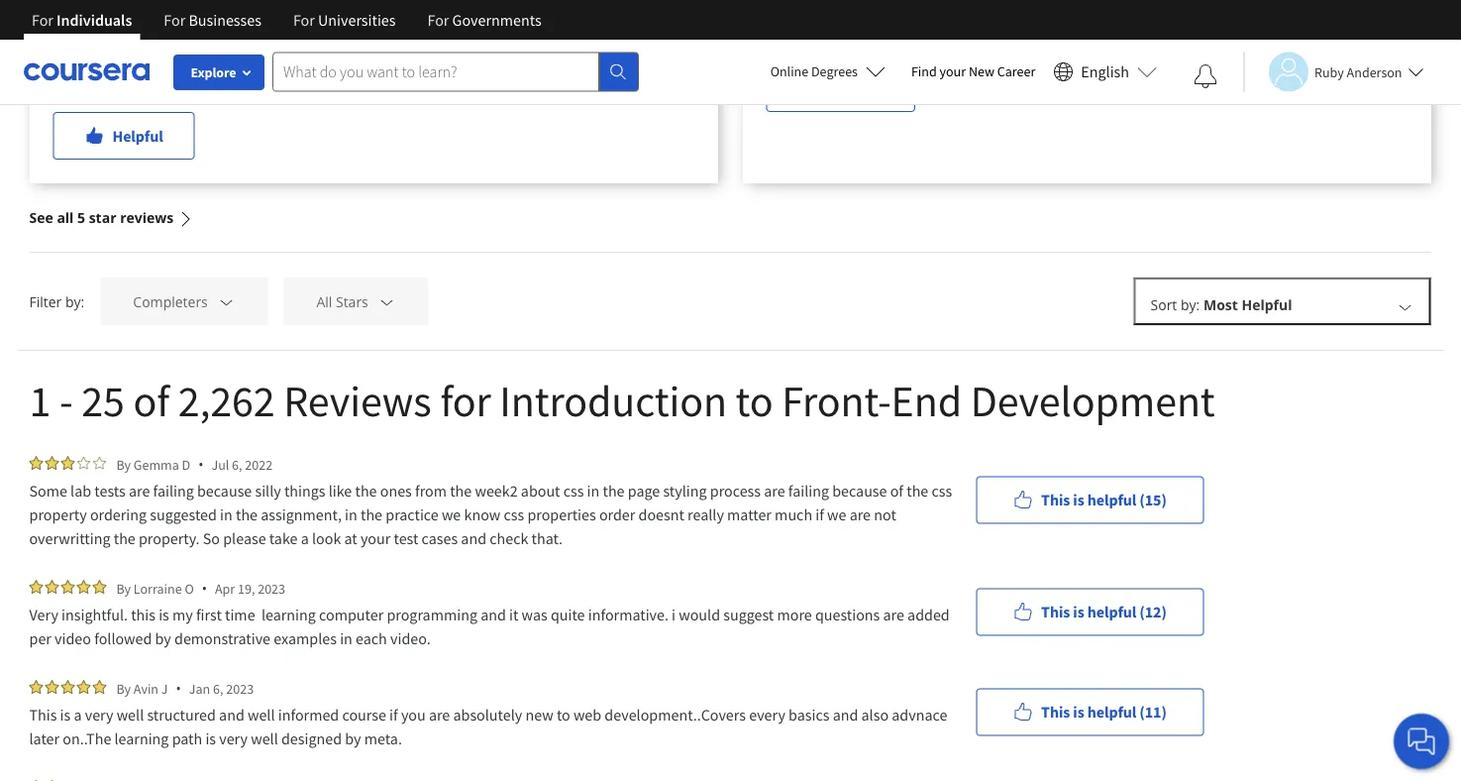 Task type: describe. For each thing, give the bounding box(es) containing it.
all
[[317, 292, 332, 311]]

take
[[269, 528, 298, 548]]

helpful for this is a very well structured and well informed course if you are absolutely new to web development..covers every basics and also advnace later on..the learning path is very well designed by meta.
[[1088, 702, 1137, 722]]

by for are
[[116, 455, 131, 473]]

1 horizontal spatial css
[[564, 481, 584, 501]]

ones
[[380, 481, 412, 501]]

this is helpful (12) button
[[977, 588, 1205, 636]]

(15)
[[1140, 490, 1167, 510]]

on..the
[[63, 729, 111, 748]]

j
[[161, 679, 168, 697]]

development.
[[53, 74, 146, 94]]

please
[[223, 528, 266, 548]]

2 we from the left
[[828, 505, 847, 524]]

1 - 25 of 2,262 reviews for introduction to front-end development
[[29, 373, 1216, 428]]

basics inside this is a very well structured and well informed course if you are absolutely new to web development..covers every basics and also advnace later on..the learning path is very well designed by meta.
[[789, 705, 830, 725]]

is inside button
[[1074, 702, 1085, 722]]

ruby anderson
[[1315, 63, 1403, 81]]

are right tests
[[129, 481, 150, 501]]

styling
[[664, 481, 707, 501]]

career
[[998, 62, 1036, 80]]

1
[[29, 373, 51, 428]]

your inside find your new career link
[[940, 62, 966, 80]]

meta.
[[364, 729, 402, 748]]

fair,
[[1077, 27, 1110, 47]]

star image
[[77, 456, 91, 470]]

by for is
[[116, 579, 131, 597]]

quite
[[551, 605, 585, 624]]

all
[[57, 208, 74, 227]]

the down ones
[[361, 505, 383, 524]]

this inside very insightful. this is my first time  learning computer programming and it was quite informative. i would suggest more questions are added per video followed by demonstrative examples in each video.
[[131, 605, 156, 624]]

• for first
[[202, 579, 207, 598]]

example
[[81, 3, 138, 23]]

banner navigation
[[16, 0, 558, 40]]

helpful inside 'the example given in each video was very helpful in understanding how things work on the internet. overall experience was great as it was basically about basics and introduction to web development.'
[[331, 3, 377, 23]]

reviews
[[284, 373, 432, 428]]

a inside some lab tests are failing because silly things like the ones from the week2 about css in the page styling process are failing because of the css property ordering suggested in the assignment, in the practice we know css properties order doesnt really matter much if we are not overwritting the property. so please take a look at your test cases and check that.
[[301, 528, 309, 548]]

very
[[29, 605, 58, 624]]

in up order
[[587, 481, 600, 501]]

honestly,
[[767, 3, 829, 23]]

end
[[892, 373, 962, 428]]

work
[[572, 3, 606, 23]]

as
[[245, 51, 259, 70]]

informed
[[278, 705, 339, 725]]

and left also
[[833, 705, 859, 725]]

the right like
[[355, 481, 377, 501]]

this is helpful (11) button
[[977, 688, 1205, 736]]

gets
[[1181, 27, 1209, 47]]

in inside very insightful. this is my first time  learning computer programming and it was quite informative. i would suggest more questions are added per video followed by demonstrative examples in each video.
[[340, 628, 353, 648]]

lab
[[70, 481, 91, 501]]

2 vertical spatial very
[[219, 729, 248, 748]]

learning inside very insightful. this is my first time  learning computer programming and it was quite informative. i would suggest more questions are added per video followed by demonstrative examples in each video.
[[262, 605, 316, 624]]

demonstrative
[[174, 628, 271, 648]]

this is helpful (12)
[[1042, 602, 1167, 622]]

are up much
[[764, 481, 786, 501]]

video inside 'the example given in each video was very helpful in understanding how things work on the internet. overall experience was great as it was basically about basics and introduction to web development.'
[[230, 3, 267, 23]]

is up 'on..the'
[[60, 705, 71, 725]]

strongly
[[811, 27, 865, 47]]

video inside very insightful. this is my first time  learning computer programming and it was quite informative. i would suggest more questions are added per video followed by demonstrative examples in each video.
[[55, 628, 91, 648]]

each inside 'the example given in each video was very helpful in understanding how things work on the internet. overall experience was great as it was basically about basics and introduction to web development.'
[[196, 3, 227, 23]]

1 we from the left
[[442, 505, 461, 524]]

insightful.
[[62, 605, 128, 624]]

25
[[82, 373, 125, 428]]

questions
[[816, 605, 880, 624]]

filter
[[29, 292, 62, 311]]

explore
[[191, 63, 236, 81]]

find your new career
[[912, 62, 1036, 80]]

1 because from the left
[[197, 481, 252, 501]]

by: for sort
[[1181, 295, 1201, 314]]

from
[[415, 481, 447, 501]]

coursera image
[[24, 56, 150, 87]]

star image
[[93, 456, 107, 470]]

19,
[[238, 579, 255, 597]]

for for businesses
[[164, 10, 186, 30]]

about inside some lab tests are failing because silly things like the ones from the week2 about css in the page styling process are failing because of the css property ordering suggested in the assignment, in the practice we know css properties order doesnt really matter much if we are not overwritting the property. so please take a look at your test cases and check that.
[[521, 481, 561, 501]]

advnace
[[892, 705, 948, 725]]

lot
[[973, 3, 991, 23]]

helpful? button
[[767, 64, 916, 112]]

computer
[[319, 605, 384, 624]]

2023 for learning
[[258, 579, 285, 597]]

to inside this is a very well structured and well informed course if you are absolutely new to web development..covers every basics and also advnace later on..the learning path is very well designed by meta.
[[557, 705, 571, 725]]

are left not
[[850, 505, 871, 524]]

on
[[609, 3, 626, 23]]

this for this is a very well structured and well informed course if you are absolutely new to web development..covers every basics and also advnace later on..the learning path is very well designed by meta.
[[29, 705, 57, 725]]

path
[[172, 729, 202, 748]]

ruby anderson button
[[1244, 52, 1425, 92]]

saying
[[1095, 3, 1137, 23]]

see all 5 star reviews button
[[29, 183, 194, 252]]

web inside this is a very well structured and well informed course if you are absolutely new to web development..covers every basics and also advnace later on..the learning path is very well designed by meta.
[[574, 705, 602, 725]]

disagree.
[[868, 27, 929, 47]]

completers button
[[100, 278, 268, 325]]

your inside honestly, pretty solid course. a lot of people were saying this course isn't for beginners but i would strongly disagree. i think the difficulty is fair, and really gets your brain thinking logically.
[[1212, 27, 1242, 47]]

all stars button
[[284, 278, 429, 325]]

this for this is helpful (12)
[[1042, 602, 1071, 622]]

individuals
[[57, 10, 132, 30]]

sort
[[1151, 295, 1178, 314]]

some
[[29, 481, 67, 501]]

jan
[[189, 679, 210, 697]]

that.
[[532, 528, 563, 548]]

some lab tests are failing because silly things like the ones from the week2 about css in the page styling process are failing because of the css property ordering suggested in the assignment, in the practice we know css properties order doesnt really matter much if we are not overwritting the property. so please take a look at your test cases and check that.
[[29, 481, 956, 548]]

0 horizontal spatial for
[[440, 373, 491, 428]]

is left (12)
[[1074, 602, 1085, 622]]

practice
[[386, 505, 439, 524]]

a
[[961, 3, 970, 23]]

and inside some lab tests are failing because silly things like the ones from the week2 about css in the page styling process are failing because of the css property ordering suggested in the assignment, in the practice we know css properties order doesnt really matter much if we are not overwritting the property. so please take a look at your test cases and check that.
[[461, 528, 487, 548]]

and right structured
[[219, 705, 245, 725]]

well left informed
[[248, 705, 275, 725]]

chevron down image
[[378, 293, 396, 311]]

star
[[89, 208, 116, 227]]

basically
[[304, 51, 362, 70]]

for governments
[[428, 10, 542, 30]]

things inside some lab tests are failing because silly things like the ones from the week2 about css in the page styling process are failing because of the css property ordering suggested in the assignment, in the practice we know css properties order doesnt really matter much if we are not overwritting the property. so please take a look at your test cases and check that.
[[284, 481, 326, 501]]

page
[[628, 481, 660, 501]]

the down the end
[[907, 481, 929, 501]]

if inside this is a very well structured and well informed course if you are absolutely new to web development..covers every basics and also advnace later on..the learning path is very well designed by meta.
[[390, 705, 398, 725]]

honestly, pretty solid course. a lot of people were saying this course isn't for beginners but i would strongly disagree. i think the difficulty is fair, and really gets your brain thinking logically.
[[767, 3, 1399, 47]]

know
[[464, 505, 501, 524]]

helpful?
[[826, 78, 884, 98]]

by gemma d • jul 6, 2022
[[116, 455, 273, 474]]

per
[[29, 628, 51, 648]]

was left the great
[[179, 51, 204, 70]]

is inside honestly, pretty solid course. a lot of people were saying this course isn't for beginners but i would strongly disagree. i think the difficulty is fair, and really gets your brain thinking logically.
[[1063, 27, 1074, 47]]

development
[[971, 373, 1216, 428]]

(11)
[[1140, 702, 1167, 722]]

like
[[329, 481, 352, 501]]

would inside honestly, pretty solid course. a lot of people were saying this course isn't for beginners but i would strongly disagree. i think the difficulty is fair, and really gets your brain thinking logically.
[[767, 27, 808, 47]]

understanding
[[396, 3, 493, 23]]

2022
[[245, 455, 273, 473]]

you
[[401, 705, 426, 725]]

to inside 'the example given in each video was very helpful in understanding how things work on the internet. overall experience was great as it was basically about basics and introduction to web development.'
[[566, 51, 580, 70]]

experience
[[103, 51, 175, 70]]

this for this is helpful (15)
[[1042, 490, 1071, 510]]

2,262
[[178, 373, 275, 428]]

degrees
[[812, 62, 858, 80]]

lorraine
[[134, 579, 182, 597]]

front-
[[782, 373, 892, 428]]

gemma
[[134, 455, 179, 473]]

informative.
[[588, 605, 669, 624]]

reviews
[[120, 208, 174, 227]]

and inside very insightful. this is my first time  learning computer programming and it was quite informative. i would suggest more questions are added per video followed by demonstrative examples in each video.
[[481, 605, 506, 624]]

this is helpful (11)
[[1042, 702, 1167, 722]]

by lorraine o • apr 19, 2023
[[116, 579, 285, 598]]

1 horizontal spatial i
[[1364, 3, 1368, 23]]

this for this is helpful (11)
[[1042, 702, 1071, 722]]

-
[[59, 373, 73, 428]]

by for very
[[116, 679, 131, 697]]

businesses
[[189, 10, 262, 30]]



Task type: locate. For each thing, give the bounding box(es) containing it.
1 horizontal spatial video
[[230, 3, 267, 23]]

was right as
[[275, 51, 301, 70]]

internet.
[[53, 27, 110, 47]]

1 horizontal spatial course
[[1168, 3, 1212, 23]]

apr
[[215, 579, 235, 597]]

your down isn't
[[1212, 27, 1242, 47]]

0 vertical spatial very
[[299, 3, 328, 23]]

for up the what do you want to learn? "text box"
[[428, 10, 449, 30]]

0 vertical spatial it
[[263, 51, 272, 70]]

is down were
[[1063, 27, 1074, 47]]

and down for governments
[[452, 51, 477, 70]]

of inside honestly, pretty solid course. a lot of people were saying this course isn't for beginners but i would strongly disagree. i think the difficulty is fair, and really gets your brain thinking logically.
[[994, 3, 1007, 23]]

overwritting
[[29, 528, 111, 548]]

we right much
[[828, 505, 847, 524]]

examples
[[274, 628, 337, 648]]

are left the added
[[884, 605, 905, 624]]

filled star image
[[61, 456, 75, 470], [29, 580, 43, 594], [45, 580, 59, 594], [77, 580, 91, 594], [45, 680, 59, 694], [61, 680, 75, 694], [77, 680, 91, 694]]

1 horizontal spatial really
[[1142, 27, 1178, 47]]

1 vertical spatial by
[[345, 729, 361, 748]]

is left (15)
[[1074, 490, 1085, 510]]

0 horizontal spatial helpful
[[112, 126, 163, 146]]

if left you
[[390, 705, 398, 725]]

the down ordering
[[114, 528, 136, 548]]

because up not
[[833, 481, 888, 501]]

0 vertical spatial video
[[230, 3, 267, 23]]

your
[[1212, 27, 1242, 47], [940, 62, 966, 80], [361, 528, 391, 548]]

1 vertical spatial i
[[932, 27, 936, 47]]

for
[[32, 10, 53, 30], [164, 10, 186, 30], [293, 10, 315, 30], [428, 10, 449, 30]]

your right the find
[[940, 62, 966, 80]]

pretty
[[832, 3, 872, 23]]

well down avin at the bottom of page
[[117, 705, 144, 725]]

this is helpful (15) button
[[977, 476, 1205, 524]]

in
[[180, 3, 192, 23], [381, 3, 393, 23], [587, 481, 600, 501], [220, 505, 233, 524], [345, 505, 358, 524], [340, 628, 353, 648]]

the right the from
[[450, 481, 472, 501]]

0 horizontal spatial failing
[[153, 481, 194, 501]]

it inside 'the example given in each video was very helpful in understanding how things work on the internet. overall experience was great as it was basically about basics and introduction to web development.'
[[263, 51, 272, 70]]

learning inside this is a very well structured and well informed course if you are absolutely new to web development..covers every basics and also advnace later on..the learning path is very well designed by meta.
[[114, 729, 169, 748]]

and down know
[[461, 528, 487, 548]]

css
[[564, 481, 584, 501], [932, 481, 953, 501], [504, 505, 525, 524]]

very inside 'the example given in each video was very helpful in understanding how things work on the internet. overall experience was great as it was basically about basics and introduction to web development.'
[[299, 3, 328, 23]]

0 vertical spatial 2023
[[258, 579, 285, 597]]

0 horizontal spatial very
[[85, 705, 113, 725]]

learning
[[262, 605, 316, 624], [114, 729, 169, 748]]

5
[[77, 208, 85, 227]]

6,
[[232, 455, 242, 473], [213, 679, 224, 697]]

1 horizontal spatial would
[[767, 27, 808, 47]]

in down computer
[[340, 628, 353, 648]]

was inside very insightful. this is my first time  learning computer programming and it was quite informative. i would suggest more questions are added per video followed by demonstrative examples in each video.
[[522, 605, 548, 624]]

1 for from the left
[[32, 10, 53, 30]]

ruby
[[1315, 63, 1345, 81]]

None search field
[[273, 52, 639, 92]]

it right as
[[263, 51, 272, 70]]

a
[[301, 528, 309, 548], [74, 705, 82, 725]]

1 vertical spatial a
[[74, 705, 82, 725]]

• for because
[[198, 455, 204, 474]]

it inside very insightful. this is my first time  learning computer programming and it was quite informative. i would suggest more questions are added per video followed by demonstrative examples in each video.
[[510, 605, 519, 624]]

the example given in each video was very helpful in understanding how things work on the internet. overall experience was great as it was basically about basics and introduction to web development.
[[53, 3, 651, 94]]

the up please
[[236, 505, 258, 524]]

week2
[[475, 481, 518, 501]]

web right "new"
[[574, 705, 602, 725]]

online
[[771, 62, 809, 80]]

we up cases at left
[[442, 505, 461, 524]]

brain
[[1245, 27, 1280, 47]]

0 horizontal spatial course
[[342, 705, 386, 725]]

by inside this is a very well structured and well informed course if you are absolutely new to web development..covers every basics and also advnace later on..the learning path is very well designed by meta.
[[345, 729, 361, 748]]

1 horizontal spatial helpful
[[1242, 295, 1293, 314]]

• right d
[[198, 455, 204, 474]]

video down insightful. at the bottom left of page
[[55, 628, 91, 648]]

this inside this is helpful (15) button
[[1042, 490, 1071, 510]]

course inside honestly, pretty solid course. a lot of people were saying this course isn't for beginners but i would strongly disagree. i think the difficulty is fair, and really gets your brain thinking logically.
[[1168, 3, 1212, 23]]

this inside this is helpful (11) button
[[1042, 702, 1071, 722]]

0 vertical spatial learning
[[262, 605, 316, 624]]

1 horizontal spatial very
[[219, 729, 248, 748]]

1 vertical spatial things
[[284, 481, 326, 501]]

filled star image
[[29, 456, 43, 470], [45, 456, 59, 470], [61, 580, 75, 594], [93, 580, 107, 594], [29, 680, 43, 694], [93, 680, 107, 694]]

for left the individuals
[[32, 10, 53, 30]]

1 horizontal spatial this
[[1141, 3, 1165, 23]]

chevron down image inside 'completers' button
[[217, 293, 235, 311]]

property
[[29, 505, 87, 524]]

0 vertical spatial if
[[816, 505, 825, 524]]

1 vertical spatial 6,
[[213, 679, 224, 697]]

0 horizontal spatial it
[[263, 51, 272, 70]]

by: right filter
[[65, 292, 85, 311]]

1 vertical spatial would
[[679, 605, 721, 624]]

and inside honestly, pretty solid course. a lot of people were saying this course isn't for beginners but i would strongly disagree. i think the difficulty is fair, and really gets your brain thinking logically.
[[1113, 27, 1139, 47]]

test
[[394, 528, 419, 548]]

your right at
[[361, 528, 391, 548]]

would right i on the bottom left of the page
[[679, 605, 721, 624]]

0 vertical spatial •
[[198, 455, 204, 474]]

programming
[[387, 605, 478, 624]]

2 for from the left
[[164, 10, 186, 30]]

property.
[[139, 528, 200, 548]]

0 horizontal spatial video
[[55, 628, 91, 648]]

in left understanding
[[381, 3, 393, 23]]

this left (12)
[[1042, 602, 1071, 622]]

helpful right most
[[1242, 295, 1293, 314]]

1 horizontal spatial by
[[345, 729, 361, 748]]

this inside honestly, pretty solid course. a lot of people were saying this course isn't for beginners but i would strongly disagree. i think the difficulty is fair, and really gets your brain thinking logically.
[[1141, 3, 1165, 23]]

1 vertical spatial for
[[440, 373, 491, 428]]

2 vertical spatial •
[[176, 679, 181, 698]]

well left "designed"
[[251, 729, 278, 748]]

every
[[749, 705, 786, 725]]

silly
[[255, 481, 281, 501]]

introduction
[[500, 373, 727, 428]]

0 vertical spatial things
[[528, 3, 569, 23]]

helpful for some lab tests are failing because silly things like the ones from the week2 about css in the page styling process are failing because of the css property ordering suggested in the assignment, in the practice we know css properties order doesnt really matter much if we are not overwritting the property. so please take a look at your test cases and check that.
[[1088, 490, 1137, 510]]

this left (15)
[[1042, 490, 1071, 510]]

this is a very well structured and well informed course if you are absolutely new to web development..covers every basics and also advnace later on..the learning path is very well designed by meta.
[[29, 705, 951, 748]]

(12)
[[1140, 602, 1167, 622]]

1 vertical spatial your
[[940, 62, 966, 80]]

2023 right jan
[[226, 679, 254, 697]]

very up basically at the top left
[[299, 3, 328, 23]]

very right path at the left bottom
[[219, 729, 248, 748]]

are inside very insightful. this is my first time  learning computer programming and it was quite informative. i would suggest more questions are added per video followed by demonstrative examples in each video.
[[884, 605, 905, 624]]

for up brain
[[1247, 3, 1266, 23]]

1 horizontal spatial by:
[[1181, 295, 1201, 314]]

this down lorraine
[[131, 605, 156, 624]]

basics inside 'the example given in each video was very helpful in understanding how things work on the internet. overall experience was great as it was basically about basics and introduction to web development.'
[[407, 51, 448, 70]]

absolutely
[[453, 705, 523, 725]]

1 horizontal spatial of
[[891, 481, 904, 501]]

2023 for well
[[226, 679, 254, 697]]

really inside some lab tests are failing because silly things like the ones from the week2 about css in the page styling process are failing because of the css property ordering suggested in the assignment, in the practice we know css properties order doesnt really matter much if we are not overwritting the property. so please take a look at your test cases and check that.
[[688, 505, 724, 524]]

for universities
[[293, 10, 396, 30]]

properties
[[528, 505, 596, 524]]

learning up examples
[[262, 605, 316, 624]]

3 by from the top
[[116, 679, 131, 697]]

the inside 'the example given in each video was very helpful in understanding how things work on the internet. overall experience was great as it was basically about basics and introduction to web development.'
[[629, 3, 651, 23]]

0 horizontal spatial by:
[[65, 292, 85, 311]]

1 vertical spatial each
[[356, 628, 387, 648]]

1 vertical spatial helpful
[[1242, 295, 1293, 314]]

for up week2
[[440, 373, 491, 428]]

think
[[939, 27, 973, 47]]

6, inside by gemma d • jul 6, 2022
[[232, 455, 242, 473]]

matter
[[728, 505, 772, 524]]

really left gets on the right top
[[1142, 27, 1178, 47]]

1 vertical spatial very
[[85, 705, 113, 725]]

6, for structured
[[213, 679, 224, 697]]

1 vertical spatial basics
[[789, 705, 830, 725]]

to left front-
[[736, 373, 774, 428]]

this inside "this is helpful (12)" button
[[1042, 602, 1071, 622]]

are right you
[[429, 705, 450, 725]]

not
[[874, 505, 897, 524]]

i right but
[[1364, 3, 1368, 23]]

1 vertical spatial about
[[521, 481, 561, 501]]

course up meta.
[[342, 705, 386, 725]]

0 vertical spatial to
[[566, 51, 580, 70]]

would down honestly,
[[767, 27, 808, 47]]

by inside by avin j • jan 6, 2023
[[116, 679, 131, 697]]

2023 inside by avin j • jan 6, 2023
[[226, 679, 254, 697]]

to right "new"
[[557, 705, 571, 725]]

for for universities
[[293, 10, 315, 30]]

2 horizontal spatial your
[[1212, 27, 1242, 47]]

6, inside by avin j • jan 6, 2023
[[213, 679, 224, 697]]

were
[[1059, 3, 1092, 23]]

very
[[299, 3, 328, 23], [85, 705, 113, 725], [219, 729, 248, 748]]

for inside honestly, pretty solid course. a lot of people were saying this course isn't for beginners but i would strongly disagree. i think the difficulty is fair, and really gets your brain thinking logically.
[[1247, 3, 1266, 23]]

web
[[583, 51, 611, 70], [574, 705, 602, 725]]

this inside this is a very well structured and well informed course if you are absolutely new to web development..covers every basics and also advnace later on..the learning path is very well designed by meta.
[[29, 705, 57, 725]]

for
[[1247, 3, 1266, 23], [440, 373, 491, 428]]

1 horizontal spatial 6,
[[232, 455, 242, 473]]

2 horizontal spatial of
[[994, 3, 1007, 23]]

of right lot
[[994, 3, 1007, 23]]

each inside very insightful. this is my first time  learning computer programming and it was quite informative. i would suggest more questions are added per video followed by demonstrative examples in each video.
[[356, 628, 387, 648]]

0 horizontal spatial each
[[196, 3, 227, 23]]

3 for from the left
[[293, 10, 315, 30]]

helpful inside button
[[112, 126, 163, 146]]

0 vertical spatial for
[[1247, 3, 1266, 23]]

0 horizontal spatial would
[[679, 605, 721, 624]]

2 by from the top
[[116, 579, 131, 597]]

really
[[1142, 27, 1178, 47], [688, 505, 724, 524]]

this left (11)
[[1042, 702, 1071, 722]]

later
[[29, 729, 60, 748]]

a up 'on..the'
[[74, 705, 82, 725]]

2 vertical spatial to
[[557, 705, 571, 725]]

of inside some lab tests are failing because silly things like the ones from the week2 about css in the page styling process are failing because of the css property ordering suggested in the assignment, in the practice we know css properties order doesnt really matter much if we are not overwritting the property. so please take a look at your test cases and check that.
[[891, 481, 904, 501]]

first
[[196, 605, 222, 624]]

i
[[672, 605, 676, 624]]

0 horizontal spatial css
[[504, 505, 525, 524]]

0 horizontal spatial of
[[133, 373, 169, 428]]

english button
[[1046, 40, 1166, 104]]

this
[[1141, 3, 1165, 23], [131, 605, 156, 624]]

helpful
[[112, 126, 163, 146], [1242, 295, 1293, 314]]

each up the great
[[196, 3, 227, 23]]

1 horizontal spatial learning
[[262, 605, 316, 624]]

about up properties on the bottom
[[521, 481, 561, 501]]

2 horizontal spatial css
[[932, 481, 953, 501]]

2 because from the left
[[833, 481, 888, 501]]

helpful left (11)
[[1088, 702, 1137, 722]]

if right much
[[816, 505, 825, 524]]

failing up the suggested
[[153, 481, 194, 501]]

is left my
[[159, 605, 169, 624]]

1 horizontal spatial your
[[940, 62, 966, 80]]

1 horizontal spatial chevron down image
[[1397, 298, 1415, 315]]

was right businesses
[[270, 3, 296, 23]]

course inside this is a very well structured and well informed course if you are absolutely new to web development..covers every basics and also advnace later on..the learning path is very well designed by meta.
[[342, 705, 386, 725]]

things right how
[[528, 3, 569, 23]]

2 vertical spatial of
[[891, 481, 904, 501]]

structured
[[147, 705, 216, 725]]

0 horizontal spatial 6,
[[213, 679, 224, 697]]

by right star icon
[[116, 455, 131, 473]]

• right j
[[176, 679, 181, 698]]

6, for because
[[232, 455, 242, 473]]

2023
[[258, 579, 285, 597], [226, 679, 254, 697]]

1 horizontal spatial 2023
[[258, 579, 285, 597]]

0 vertical spatial would
[[767, 27, 808, 47]]

for for individuals
[[32, 10, 53, 30]]

failing up much
[[789, 481, 830, 501]]

• right o
[[202, 579, 207, 598]]

2 vertical spatial your
[[361, 528, 391, 548]]

by right followed
[[155, 628, 171, 648]]

very up 'on..the'
[[85, 705, 113, 725]]

by left meta.
[[345, 729, 361, 748]]

of right "25" at left
[[133, 373, 169, 428]]

for left businesses
[[164, 10, 186, 30]]

1 horizontal spatial failing
[[789, 481, 830, 501]]

i
[[1364, 3, 1368, 23], [932, 27, 936, 47]]

1 by from the top
[[116, 455, 131, 473]]

really inside honestly, pretty solid course. a lot of people were saying this course isn't for beginners but i would strongly disagree. i think the difficulty is fair, and really gets your brain thinking logically.
[[1142, 27, 1178, 47]]

great
[[208, 51, 242, 70]]

by inside by lorraine o • apr 19, 2023
[[116, 579, 131, 597]]

in right "given"
[[180, 3, 192, 23]]

0 horizontal spatial things
[[284, 481, 326, 501]]

in up please
[[220, 505, 233, 524]]

is right path at the left bottom
[[206, 729, 216, 748]]

all stars
[[317, 292, 368, 311]]

css up check
[[504, 505, 525, 524]]

failing
[[153, 481, 194, 501], [789, 481, 830, 501]]

0 vertical spatial helpful
[[112, 126, 163, 146]]

and inside 'the example given in each video was very helpful in understanding how things work on the internet. overall experience was great as it was basically about basics and introduction to web development.'
[[452, 51, 477, 70]]

at
[[344, 528, 358, 548]]

1 horizontal spatial things
[[528, 3, 569, 23]]

followed
[[94, 628, 152, 648]]

are inside this is a very well structured and well informed course if you are absolutely new to web development..covers every basics and also advnace later on..the learning path is very well designed by meta.
[[429, 705, 450, 725]]

• for structured
[[176, 679, 181, 698]]

basics right every
[[789, 705, 830, 725]]

1 horizontal spatial if
[[816, 505, 825, 524]]

web down work
[[583, 51, 611, 70]]

0 horizontal spatial because
[[197, 481, 252, 501]]

in up at
[[345, 505, 358, 524]]

0 horizontal spatial chevron down image
[[217, 293, 235, 311]]

for individuals
[[32, 10, 132, 30]]

things inside 'the example given in each video was very helpful in understanding how things work on the internet. overall experience was great as it was basically about basics and introduction to web development.'
[[528, 3, 569, 23]]

0 horizontal spatial i
[[932, 27, 936, 47]]

development..covers
[[605, 705, 746, 725]]

1 failing from the left
[[153, 481, 194, 501]]

0 vertical spatial basics
[[407, 51, 448, 70]]

0 vertical spatial by
[[116, 455, 131, 473]]

because
[[197, 481, 252, 501], [833, 481, 888, 501]]

1 horizontal spatial a
[[301, 528, 309, 548]]

chat with us image
[[1406, 726, 1438, 757]]

show notifications image
[[1194, 64, 1218, 88]]

if inside some lab tests are failing because silly things like the ones from the week2 about css in the page styling process are failing because of the css property ordering suggested in the assignment, in the practice we know css properties order doesnt really matter much if we are not overwritting the property. so please take a look at your test cases and check that.
[[816, 505, 825, 524]]

css up properties on the bottom
[[564, 481, 584, 501]]

explore button
[[173, 55, 265, 90]]

to down work
[[566, 51, 580, 70]]

1 vertical spatial 2023
[[226, 679, 254, 697]]

would inside very insightful. this is my first time  learning computer programming and it was quite informative. i would suggest more questions are added per video followed by demonstrative examples in each video.
[[679, 605, 721, 624]]

2 failing from the left
[[789, 481, 830, 501]]

1 vertical spatial of
[[133, 373, 169, 428]]

was left quite
[[522, 605, 548, 624]]

learning left path at the left bottom
[[114, 729, 169, 748]]

the up order
[[603, 481, 625, 501]]

it left quite
[[510, 605, 519, 624]]

because down jul on the bottom of the page
[[197, 481, 252, 501]]

6, right jul on the bottom of the page
[[232, 455, 242, 473]]

the inside honestly, pretty solid course. a lot of people were saying this course isn't for beginners but i would strongly disagree. i think the difficulty is fair, and really gets your brain thinking logically.
[[977, 27, 998, 47]]

we
[[442, 505, 461, 524], [828, 505, 847, 524]]

2023 inside by lorraine o • apr 19, 2023
[[258, 579, 285, 597]]

1 vertical spatial web
[[574, 705, 602, 725]]

helpful inside button
[[1088, 702, 1137, 722]]

course up gets on the right top
[[1168, 3, 1212, 23]]

0 vertical spatial each
[[196, 3, 227, 23]]

helpful for very insightful. this is my first time  learning computer programming and it was quite informative. i would suggest more questions are added per video followed by demonstrative examples in each video.
[[1088, 602, 1137, 622]]

1 vertical spatial course
[[342, 705, 386, 725]]

basics down understanding
[[407, 51, 448, 70]]

things up assignment, at the bottom of the page
[[284, 481, 326, 501]]

by inside very insightful. this is my first time  learning computer programming and it was quite informative. i would suggest more questions are added per video followed by demonstrative examples in each video.
[[155, 628, 171, 648]]

chevron down image
[[217, 293, 235, 311], [1397, 298, 1415, 315]]

difficulty
[[1002, 27, 1060, 47]]

4 for from the left
[[428, 10, 449, 30]]

1 horizontal spatial each
[[356, 628, 387, 648]]

by inside by gemma d • jul 6, 2022
[[116, 455, 131, 473]]

0 vertical spatial this
[[1141, 3, 1165, 23]]

find your new career link
[[902, 59, 1046, 84]]

by: for filter
[[65, 292, 85, 311]]

1 vertical spatial this
[[131, 605, 156, 624]]

1 horizontal spatial for
[[1247, 3, 1266, 23]]

1 vertical spatial by
[[116, 579, 131, 597]]

your inside some lab tests are failing because silly things like the ones from the week2 about css in the page styling process are failing because of the css property ordering suggested in the assignment, in the practice we know css properties order doesnt really matter much if we are not overwritting the property. so please take a look at your test cases and check that.
[[361, 528, 391, 548]]

by: right sort
[[1181, 295, 1201, 314]]

0 vertical spatial course
[[1168, 3, 1212, 23]]

0 vertical spatial 6,
[[232, 455, 242, 473]]

i left think
[[932, 27, 936, 47]]

to
[[566, 51, 580, 70], [736, 373, 774, 428], [557, 705, 571, 725]]

0 vertical spatial by
[[155, 628, 171, 648]]

0 horizontal spatial really
[[688, 505, 724, 524]]

is inside very insightful. this is my first time  learning computer programming and it was quite informative. i would suggest more questions are added per video followed by demonstrative examples in each video.
[[159, 605, 169, 624]]

a inside this is a very well structured and well informed course if you are absolutely new to web development..covers every basics and also advnace later on..the learning path is very well designed by meta.
[[74, 705, 82, 725]]

helpful button
[[53, 112, 195, 160]]

was
[[270, 3, 296, 23], [179, 51, 204, 70], [275, 51, 301, 70], [522, 605, 548, 624]]

helpful up basically at the top left
[[331, 3, 377, 23]]

by left avin at the bottom of page
[[116, 679, 131, 697]]

and
[[1113, 27, 1139, 47], [452, 51, 477, 70], [461, 528, 487, 548], [481, 605, 506, 624], [219, 705, 245, 725], [833, 705, 859, 725]]

0 horizontal spatial if
[[390, 705, 398, 725]]

1 vertical spatial to
[[736, 373, 774, 428]]

universities
[[318, 10, 396, 30]]

helpful left (12)
[[1088, 602, 1137, 622]]

2 horizontal spatial very
[[299, 3, 328, 23]]

time
[[225, 605, 255, 624]]

is left (11)
[[1074, 702, 1085, 722]]

0 vertical spatial web
[[583, 51, 611, 70]]

0 vertical spatial really
[[1142, 27, 1178, 47]]

web inside 'the example given in each video was very helpful in understanding how things work on the internet. overall experience was great as it was basically about basics and introduction to web development.'
[[583, 51, 611, 70]]

by left lorraine
[[116, 579, 131, 597]]

1 vertical spatial it
[[510, 605, 519, 624]]

logically.
[[1341, 27, 1399, 47]]

and right programming
[[481, 605, 506, 624]]

cases
[[422, 528, 458, 548]]

1 horizontal spatial about
[[521, 481, 561, 501]]

the right on
[[629, 3, 651, 23]]

1 horizontal spatial we
[[828, 505, 847, 524]]

0 horizontal spatial learning
[[114, 729, 169, 748]]

0 horizontal spatial about
[[365, 51, 404, 70]]

about inside 'the example given in each video was very helpful in understanding how things work on the internet. overall experience was great as it was basically about basics and introduction to web development.'
[[365, 51, 404, 70]]

video up as
[[230, 3, 267, 23]]

0 horizontal spatial by
[[155, 628, 171, 648]]

check
[[490, 528, 529, 548]]

are
[[129, 481, 150, 501], [764, 481, 786, 501], [850, 505, 871, 524], [884, 605, 905, 624], [429, 705, 450, 725]]

2023 right 19,
[[258, 579, 285, 597]]

6, right jan
[[213, 679, 224, 697]]

for up basically at the top left
[[293, 10, 315, 30]]

most
[[1204, 295, 1239, 314]]

for for governments
[[428, 10, 449, 30]]

new
[[526, 705, 554, 725]]

What do you want to learn? text field
[[273, 52, 600, 92]]

order
[[600, 505, 636, 524]]

1 horizontal spatial it
[[510, 605, 519, 624]]

1 vertical spatial learning
[[114, 729, 169, 748]]



Task type: vqa. For each thing, say whether or not it's contained in the screenshot.


